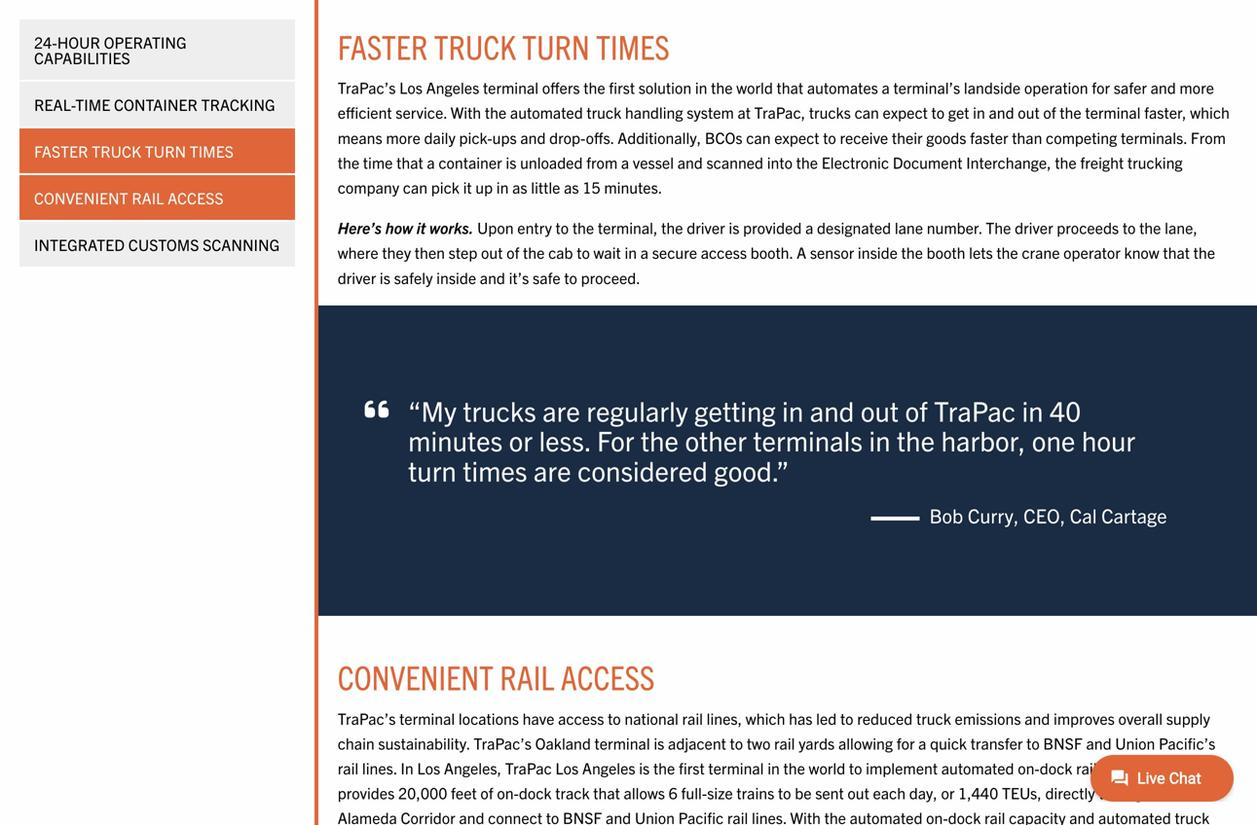 Task type: vqa. For each thing, say whether or not it's contained in the screenshot.
TraPac,
yes



Task type: describe. For each thing, give the bounding box(es) containing it.
operator
[[1064, 243, 1121, 262]]

and right vessel
[[678, 152, 703, 172]]

than
[[1012, 127, 1042, 147]]

for inside trapac's los angeles terminal offers the first solution in the world that automates a terminal's landside operation for safer and more efficient service. with the automated truck handling system at trapac, trucks can expect to get in and out of the terminal faster, which means more daily pick-ups and drop-offs. additionally, bcos can expect to receive their goods faster than competing terminals. from the time that a container is unloaded from a vessel and scanned into the electronic document interchange, the freight trucking company can pick it up in as little as 15 minutes.
[[1092, 78, 1110, 97]]

out inside "my trucks are regularly getting in and out of trapac in 40 minutes or less. for the other terminals in the harbor, one hour turn times are considered good."
[[861, 393, 899, 427]]

the up 6
[[653, 759, 675, 778]]

0 vertical spatial on-
[[1018, 759, 1040, 778]]

truck inside trapac's terminal locations have access to national rail lines, which has led to reduced truck emissions and improves overall supply chain sustainability. trapac's oakland terminal is adjacent to two rail yards allowing for a quick transfer to bnsf and union pacific's rail lines. in los angeles, trapac los angeles is the first terminal in the world to implement automated on-dock rail. the terminal provides 20,000 feet of on-dock track that allows 6 full-size trains to be sent out each day, or 1,440 teus, directly through the alameda corridor and connect to bnsf and union pacific rail lines. with the automated on-dock rail capacity and automated t
[[916, 709, 951, 728]]

to right the safe
[[564, 268, 577, 287]]

is down they
[[380, 268, 390, 287]]

real-time container tracking link
[[19, 82, 295, 127]]

number.
[[927, 218, 982, 237]]

booth
[[927, 243, 966, 262]]

and right "ups"
[[520, 127, 546, 147]]

a down terminal,
[[641, 243, 649, 262]]

the up the know
[[1140, 218, 1161, 237]]

regularly
[[587, 393, 688, 427]]

ceo,
[[1024, 504, 1066, 528]]

first inside trapac's terminal locations have access to national rail lines, which has led to reduced truck emissions and improves overall supply chain sustainability. trapac's oakland terminal is adjacent to two rail yards allowing for a quick transfer to bnsf and union pacific's rail lines. in los angeles, trapac los angeles is the first terminal in the world to implement automated on-dock rail. the terminal provides 20,000 feet of on-dock track that allows 6 full-size trains to be sent out each day, or 1,440 teus, directly through the alameda corridor and connect to bnsf and union pacific rail lines. with the automated on-dock rail capacity and automated t
[[679, 759, 705, 778]]

trapac's for sustainability.
[[338, 709, 396, 728]]

capabilities
[[34, 48, 130, 67]]

of inside "my trucks are regularly getting in and out of trapac in 40 minutes or less. for the other terminals in the harbor, one hour turn times are considered good."
[[905, 393, 928, 427]]

rail down size
[[727, 808, 748, 826]]

their
[[892, 127, 923, 147]]

with inside trapac's los angeles terminal offers the first solution in the world that automates a terminal's landside operation for safer and more efficient service. with the automated truck handling system at trapac, trucks can expect to get in and out of the terminal faster, which means more daily pick-ups and drop-offs. additionally, bcos can expect to receive their goods faster than competing terminals. from the time that a container is unloaded from a vessel and scanned into the electronic document interchange, the freight trucking company can pick it up in as little as 15 minutes.
[[451, 102, 481, 122]]

less.
[[539, 423, 591, 457]]

automated down through
[[1099, 808, 1171, 826]]

1 horizontal spatial inside
[[858, 243, 898, 262]]

0 horizontal spatial can
[[403, 177, 428, 197]]

2 vertical spatial trapac's
[[474, 734, 532, 753]]

terminal up sustainability.
[[399, 709, 455, 728]]

alameda
[[338, 808, 397, 826]]

in right terminals
[[869, 423, 891, 457]]

bob
[[930, 504, 963, 528]]

scanning
[[203, 235, 280, 254]]

the left the harbor,
[[897, 423, 935, 457]]

reduced
[[857, 709, 913, 728]]

scanned
[[707, 152, 764, 172]]

safer
[[1114, 78, 1147, 97]]

oakland
[[535, 734, 591, 753]]

two
[[747, 734, 771, 753]]

1 horizontal spatial faster truck turn times
[[338, 25, 670, 67]]

to up the know
[[1123, 218, 1136, 237]]

to left get
[[932, 102, 945, 122]]

trapac's for efficient
[[338, 78, 396, 97]]

pacific's
[[1159, 734, 1216, 753]]

terminal down national
[[595, 734, 650, 753]]

sensor
[[810, 243, 854, 262]]

curry,
[[968, 504, 1019, 528]]

size
[[707, 784, 733, 803]]

a left terminal's
[[882, 78, 890, 97]]

truck inside 'link'
[[92, 141, 141, 161]]

sustainability.
[[378, 734, 470, 753]]

to right led
[[840, 709, 854, 728]]

1 as from the left
[[512, 177, 527, 197]]

convenient rail access link
[[19, 175, 295, 220]]

15
[[583, 177, 601, 197]]

to left be
[[778, 784, 791, 803]]

upon entry to the terminal, the driver is provided a designated lane number. the driver proceeds to the lane, where they then step out of the cab to wait in a secure access booth. a sensor inside the booth lets the crane operator know that the driver is safely inside and it's safe to proceed.
[[338, 218, 1215, 287]]

angeles inside trapac's terminal locations have access to national rail lines, which has led to reduced truck emissions and improves overall supply chain sustainability. trapac's oakland terminal is adjacent to two rail yards allowing for a quick transfer to bnsf and union pacific's rail lines. in los angeles, trapac los angeles is the first terminal in the world to implement automated on-dock rail. the terminal provides 20,000 feet of on-dock track that allows 6 full-size trains to be sent out each day, or 1,440 teus, directly through the alameda corridor and connect to bnsf and union pacific rail lines. with the automated on-dock rail capacity and automated t
[[582, 759, 636, 778]]

drop-
[[549, 127, 586, 147]]

0 horizontal spatial rail
[[132, 188, 164, 207]]

has
[[789, 709, 813, 728]]

quick
[[930, 734, 967, 753]]

it's
[[509, 268, 529, 287]]

works.
[[430, 218, 474, 237]]

good."
[[714, 453, 789, 487]]

0 vertical spatial expect
[[883, 102, 928, 122]]

know
[[1124, 243, 1160, 262]]

a down "daily"
[[427, 152, 435, 172]]

in right get
[[973, 102, 985, 122]]

and down feet
[[459, 808, 485, 826]]

the up system
[[711, 78, 733, 97]]

real-
[[34, 94, 75, 114]]

a right from
[[621, 152, 629, 172]]

here's how it works.
[[338, 218, 474, 237]]

1 horizontal spatial driver
[[687, 218, 725, 237]]

they
[[382, 243, 411, 262]]

1 horizontal spatial union
[[1115, 734, 1155, 753]]

the down lane
[[901, 243, 923, 262]]

1 vertical spatial can
[[746, 127, 771, 147]]

minutes
[[408, 423, 503, 457]]

to right transfer
[[1027, 734, 1040, 753]]

the right lets
[[997, 243, 1018, 262]]

the right for
[[641, 423, 679, 457]]

1 horizontal spatial convenient
[[338, 656, 494, 698]]

and down landside
[[989, 102, 1014, 122]]

from
[[1191, 127, 1226, 147]]

booth.
[[751, 243, 793, 262]]

and left improves
[[1025, 709, 1050, 728]]

the down lane,
[[1194, 243, 1215, 262]]

solid image
[[365, 396, 389, 423]]

and up faster,
[[1151, 78, 1176, 97]]

improves
[[1054, 709, 1115, 728]]

0 vertical spatial times
[[596, 25, 670, 67]]

customs
[[128, 235, 199, 254]]

to up cab
[[556, 218, 569, 237]]

1,440
[[958, 784, 999, 803]]

"my
[[408, 393, 457, 427]]

cartage
[[1102, 504, 1167, 528]]

0 vertical spatial lines.
[[362, 759, 397, 778]]

40
[[1050, 393, 1081, 427]]

ups
[[492, 127, 517, 147]]

a inside trapac's terminal locations have access to national rail lines, which has led to reduced truck emissions and improves overall supply chain sustainability. trapac's oakland terminal is adjacent to two rail yards allowing for a quick transfer to bnsf and union pacific's rail lines. in los angeles, trapac los angeles is the first terminal in the world to implement automated on-dock rail. the terminal provides 20,000 feet of on-dock track that allows 6 full-size trains to be sent out each day, or 1,440 teus, directly through the alameda corridor and connect to bnsf and union pacific rail lines. with the automated on-dock rail capacity and automated t
[[919, 734, 927, 753]]

real-time container tracking
[[34, 94, 275, 114]]

1 horizontal spatial on-
[[926, 808, 948, 826]]

1 vertical spatial dock
[[519, 784, 552, 803]]

terminals.
[[1121, 127, 1187, 147]]

1 vertical spatial are
[[534, 453, 571, 487]]

turn
[[408, 453, 457, 487]]

the right offers
[[584, 78, 605, 97]]

national
[[625, 709, 679, 728]]

los right in
[[417, 759, 440, 778]]

faster,
[[1144, 102, 1187, 122]]

the right through
[[1155, 784, 1177, 803]]

0 vertical spatial faster
[[338, 25, 428, 67]]

proceed.
[[581, 268, 641, 287]]

secure
[[652, 243, 697, 262]]

2 as from the left
[[564, 177, 579, 197]]

connect
[[488, 808, 542, 826]]

integrated customs scanning
[[34, 235, 280, 254]]

terminal up "ups"
[[483, 78, 539, 97]]

1 horizontal spatial access
[[561, 656, 655, 698]]

system
[[687, 102, 734, 122]]

of inside trapac's los angeles terminal offers the first solution in the world that automates a terminal's landside operation for safer and more efficient service. with the automated truck handling system at trapac, trucks can expect to get in and out of the terminal faster, which means more daily pick-ups and drop-offs. additionally, bcos can expect to receive their goods faster than competing terminals. from the time that a container is unloaded from a vessel and scanned into the electronic document interchange, the freight trucking company can pick it up in as little as 15 minutes.
[[1043, 102, 1056, 122]]

is left provided
[[729, 218, 740, 237]]

designated
[[817, 218, 891, 237]]

to right cab
[[577, 243, 590, 262]]

1 vertical spatial convenient rail access
[[338, 656, 655, 698]]

in up system
[[695, 78, 708, 97]]

daily
[[424, 127, 456, 147]]

one
[[1032, 423, 1076, 457]]

container
[[439, 152, 502, 172]]

upon
[[477, 218, 514, 237]]

with inside trapac's terminal locations have access to national rail lines, which has led to reduced truck emissions and improves overall supply chain sustainability. trapac's oakland terminal is adjacent to two rail yards allowing for a quick transfer to bnsf and union pacific's rail lines. in los angeles, trapac los angeles is the first terminal in the world to implement automated on-dock rail. the terminal provides 20,000 feet of on-dock track that allows 6 full-size trains to be sent out each day, or 1,440 teus, directly through the alameda corridor and connect to bnsf and union pacific rail lines. with the automated on-dock rail capacity and automated t
[[790, 808, 821, 826]]

terminals
[[753, 423, 863, 457]]

or inside trapac's terminal locations have access to national rail lines, which has led to reduced truck emissions and improves overall supply chain sustainability. trapac's oakland terminal is adjacent to two rail yards allowing for a quick transfer to bnsf and union pacific's rail lines. in los angeles, trapac los angeles is the first terminal in the world to implement automated on-dock rail. the terminal provides 20,000 feet of on-dock track that allows 6 full-size trains to be sent out each day, or 1,440 teus, directly through the alameda corridor and connect to bnsf and union pacific rail lines. with the automated on-dock rail capacity and automated t
[[941, 784, 955, 803]]

0 vertical spatial access
[[168, 188, 224, 207]]

1 vertical spatial it
[[417, 218, 426, 237]]

automated up 1,440
[[941, 759, 1014, 778]]

get
[[948, 102, 970, 122]]

how
[[385, 218, 413, 237]]

that up 'trapac,'
[[777, 78, 804, 97]]

implement
[[866, 759, 938, 778]]

overall
[[1119, 709, 1163, 728]]

"my trucks are regularly getting in and out of trapac in 40 minutes or less. for the other terminals in the harbor, one hour turn times are considered good."
[[408, 393, 1136, 487]]

to left two
[[730, 734, 743, 753]]

0 vertical spatial turn
[[522, 25, 590, 67]]

offers
[[542, 78, 580, 97]]

out inside trapac's los angeles terminal offers the first solution in the world that automates a terminal's landside operation for safer and more efficient service. with the automated truck handling system at trapac, trucks can expect to get in and out of the terminal faster, which means more daily pick-ups and drop-offs. additionally, bcos can expect to receive their goods faster than competing terminals. from the time that a container is unloaded from a vessel and scanned into the electronic document interchange, the freight trucking company can pick it up in as little as 15 minutes.
[[1018, 102, 1040, 122]]

rail up adjacent
[[682, 709, 703, 728]]

the up cab
[[572, 218, 594, 237]]

a up a
[[805, 218, 814, 237]]

the down entry
[[523, 243, 545, 262]]

electronic
[[822, 152, 889, 172]]

pick
[[431, 177, 460, 197]]

and up rail.
[[1086, 734, 1112, 753]]

a
[[797, 243, 807, 262]]

los inside trapac's los angeles terminal offers the first solution in the world that automates a terminal's landside operation for safer and more efficient service. with the automated truck handling system at trapac, trucks can expect to get in and out of the terminal faster, which means more daily pick-ups and drop-offs. additionally, bcos can expect to receive their goods faster than competing terminals. from the time that a container is unloaded from a vessel and scanned into the electronic document interchange, the freight trucking company can pick it up in as little as 15 minutes.
[[399, 78, 423, 97]]

minutes.
[[604, 177, 663, 197]]

goods
[[926, 127, 967, 147]]

0 horizontal spatial union
[[635, 808, 675, 826]]

at
[[738, 102, 751, 122]]

1 vertical spatial expect
[[774, 127, 820, 147]]

the down competing
[[1055, 152, 1077, 172]]

0 vertical spatial truck
[[434, 25, 516, 67]]

the down sent
[[824, 808, 846, 826]]

to down allowing
[[849, 759, 862, 778]]

1 vertical spatial more
[[386, 127, 421, 147]]

step
[[449, 243, 478, 262]]

0 vertical spatial can
[[855, 102, 879, 122]]

lane,
[[1165, 218, 1198, 237]]

in left 40
[[1022, 393, 1044, 427]]

the up secure
[[661, 218, 683, 237]]

lines,
[[707, 709, 742, 728]]

unloaded
[[520, 152, 583, 172]]

trucks inside "my trucks are regularly getting in and out of trapac in 40 minutes or less. for the other terminals in the harbor, one hour turn times are considered good."
[[463, 393, 536, 427]]

terminal,
[[598, 218, 658, 237]]

automates
[[807, 78, 878, 97]]

pacific
[[678, 808, 724, 826]]

out inside upon entry to the terminal, the driver is provided a designated lane number. the driver proceeds to the lane, where they then step out of the cab to wait in a secure access booth. a sensor inside the booth lets the crane operator know that the driver is safely inside and it's safe to proceed.
[[481, 243, 503, 262]]



Task type: locate. For each thing, give the bounding box(es) containing it.
trapac left one
[[934, 393, 1016, 427]]

0 vertical spatial trapac's
[[338, 78, 396, 97]]

24-hour operating capabilities
[[34, 32, 187, 67]]

of inside trapac's terminal locations have access to national rail lines, which has led to reduced truck emissions and improves overall supply chain sustainability. trapac's oakland terminal is adjacent to two rail yards allowing for a quick transfer to bnsf and union pacific's rail lines. in los angeles, trapac los angeles is the first terminal in the world to implement automated on-dock rail. the terminal provides 20,000 feet of on-dock track that allows 6 full-size trains to be sent out each day, or 1,440 teus, directly through the alameda corridor and connect to bnsf and union pacific rail lines. with the automated on-dock rail capacity and automated t
[[481, 784, 493, 803]]

convenient rail access
[[34, 188, 224, 207], [338, 656, 655, 698]]

in right up
[[496, 177, 509, 197]]

the
[[986, 218, 1011, 237], [1104, 759, 1130, 778]]

as left the little
[[512, 177, 527, 197]]

teus,
[[1002, 784, 1042, 803]]

can left pick
[[403, 177, 428, 197]]

led
[[816, 709, 837, 728]]

operation
[[1024, 78, 1088, 97]]

proceeds
[[1057, 218, 1119, 237]]

1 vertical spatial on-
[[497, 784, 519, 803]]

convenient rail access up integrated customs scanning
[[34, 188, 224, 207]]

are left for
[[543, 393, 580, 427]]

truck
[[587, 102, 622, 122], [916, 709, 951, 728]]

0 horizontal spatial first
[[609, 78, 635, 97]]

that down lane,
[[1163, 243, 1190, 262]]

document
[[893, 152, 963, 172]]

to left national
[[608, 709, 621, 728]]

it left up
[[463, 177, 472, 197]]

day,
[[909, 784, 938, 803]]

0 vertical spatial rail
[[132, 188, 164, 207]]

trapac,
[[754, 102, 806, 122]]

0 horizontal spatial faster
[[34, 141, 88, 161]]

trains
[[737, 784, 775, 803]]

1 horizontal spatial times
[[596, 25, 670, 67]]

faster truck turn times
[[338, 25, 670, 67], [34, 141, 234, 161]]

turn inside 'link'
[[145, 141, 186, 161]]

of inside upon entry to the terminal, the driver is provided a designated lane number. the driver proceeds to the lane, where they then step out of the cab to wait in a secure access booth. a sensor inside the booth lets the crane operator know that the driver is safely inside and it's safe to proceed.
[[507, 243, 519, 262]]

1 horizontal spatial expect
[[883, 102, 928, 122]]

1 vertical spatial bnsf
[[563, 808, 602, 826]]

trapac inside trapac's terminal locations have access to national rail lines, which has led to reduced truck emissions and improves overall supply chain sustainability. trapac's oakland terminal is adjacent to two rail yards allowing for a quick transfer to bnsf and union pacific's rail lines. in los angeles, trapac los angeles is the first terminal in the world to implement automated on-dock rail. the terminal provides 20,000 feet of on-dock track that allows 6 full-size trains to be sent out each day, or 1,440 teus, directly through the alameda corridor and connect to bnsf and union pacific rail lines. with the automated on-dock rail capacity and automated t
[[505, 759, 552, 778]]

0 horizontal spatial trapac
[[505, 759, 552, 778]]

time
[[363, 152, 393, 172]]

hour
[[1082, 423, 1136, 457]]

truck inside trapac's los angeles terminal offers the first solution in the world that automates a terminal's landside operation for safer and more efficient service. with the automated truck handling system at trapac, trucks can expect to get in and out of the terminal faster, which means more daily pick-ups and drop-offs. additionally, bcos can expect to receive their goods faster than competing terminals. from the time that a container is unloaded from a vessel and scanned into the electronic document interchange, the freight trucking company can pick it up in as little as 15 minutes.
[[587, 102, 622, 122]]

0 vertical spatial are
[[543, 393, 580, 427]]

1 vertical spatial inside
[[436, 268, 476, 287]]

crane
[[1022, 243, 1060, 262]]

allowing
[[838, 734, 893, 753]]

0 horizontal spatial expect
[[774, 127, 820, 147]]

0 horizontal spatial as
[[512, 177, 527, 197]]

for inside trapac's terminal locations have access to national rail lines, which has led to reduced truck emissions and improves overall supply chain sustainability. trapac's oakland terminal is adjacent to two rail yards allowing for a quick transfer to bnsf and union pacific's rail lines. in los angeles, trapac los angeles is the first terminal in the world to implement automated on-dock rail. the terminal provides 20,000 feet of on-dock track that allows 6 full-size trains to be sent out each day, or 1,440 teus, directly through the alameda corridor and connect to bnsf and union pacific rail lines. with the automated on-dock rail capacity and automated t
[[897, 734, 915, 753]]

trucks inside trapac's los angeles terminal offers the first solution in the world that automates a terminal's landside operation for safer and more efficient service. with the automated truck handling system at trapac, trucks can expect to get in and out of the terminal faster, which means more daily pick-ups and drop-offs. additionally, bcos can expect to receive their goods faster than competing terminals. from the time that a container is unloaded from a vessel and scanned into the electronic document interchange, the freight trucking company can pick it up in as little as 15 minutes.
[[809, 102, 851, 122]]

the inside trapac's terminal locations have access to national rail lines, which has led to reduced truck emissions and improves overall supply chain sustainability. trapac's oakland terminal is adjacent to two rail yards allowing for a quick transfer to bnsf and union pacific's rail lines. in los angeles, trapac los angeles is the first terminal in the world to implement automated on-dock rail. the terminal provides 20,000 feet of on-dock track that allows 6 full-size trains to be sent out each day, or 1,440 teus, directly through the alameda corridor and connect to bnsf and union pacific rail lines. with the automated on-dock rail capacity and automated t
[[1104, 759, 1130, 778]]

0 vertical spatial access
[[701, 243, 747, 262]]

truck up offs.
[[587, 102, 622, 122]]

2 vertical spatial can
[[403, 177, 428, 197]]

1 vertical spatial trapac's
[[338, 709, 396, 728]]

0 horizontal spatial driver
[[338, 268, 376, 287]]

other
[[685, 423, 747, 457]]

trucks up the times at the left bottom of the page
[[463, 393, 536, 427]]

0 horizontal spatial bnsf
[[563, 808, 602, 826]]

1 horizontal spatial bnsf
[[1043, 734, 1083, 753]]

inside down step
[[436, 268, 476, 287]]

pick-
[[459, 127, 492, 147]]

0 horizontal spatial for
[[897, 734, 915, 753]]

terminal down pacific's
[[1133, 759, 1189, 778]]

turn
[[522, 25, 590, 67], [145, 141, 186, 161]]

world inside trapac's terminal locations have access to national rail lines, which has led to reduced truck emissions and improves overall supply chain sustainability. trapac's oakland terminal is adjacent to two rail yards allowing for a quick transfer to bnsf and union pacific's rail lines. in los angeles, trapac los angeles is the first terminal in the world to implement automated on-dock rail. the terminal provides 20,000 feet of on-dock track that allows 6 full-size trains to be sent out each day, or 1,440 teus, directly through the alameda corridor and connect to bnsf and union pacific rail lines. with the automated on-dock rail capacity and automated t
[[809, 759, 846, 778]]

are right the times at the left bottom of the page
[[534, 453, 571, 487]]

in right wait
[[625, 243, 637, 262]]

for left "safer"
[[1092, 78, 1110, 97]]

with
[[451, 102, 481, 122], [790, 808, 821, 826]]

or left the less. at the left bottom of the page
[[509, 423, 533, 457]]

turn up convenient rail access link
[[145, 141, 186, 161]]

2 horizontal spatial can
[[855, 102, 879, 122]]

truck up service.
[[434, 25, 516, 67]]

or inside "my trucks are regularly getting in and out of trapac in 40 minutes or less. for the other terminals in the harbor, one hour turn times are considered good."
[[509, 423, 533, 457]]

0 horizontal spatial more
[[386, 127, 421, 147]]

rail right two
[[774, 734, 795, 753]]

1 vertical spatial first
[[679, 759, 705, 778]]

on- down day,
[[926, 808, 948, 826]]

1 vertical spatial trapac
[[505, 759, 552, 778]]

0 horizontal spatial dock
[[519, 784, 552, 803]]

it inside trapac's los angeles terminal offers the first solution in the world that automates a terminal's landside operation for safer and more efficient service. with the automated truck handling system at trapac, trucks can expect to get in and out of the terminal faster, which means more daily pick-ups and drop-offs. additionally, bcos can expect to receive their goods faster than competing terminals. from the time that a container is unloaded from a vessel and scanned into the electronic document interchange, the freight trucking company can pick it up in as little as 15 minutes.
[[463, 177, 472, 197]]

trapac's
[[338, 78, 396, 97], [338, 709, 396, 728], [474, 734, 532, 753]]

to down track on the bottom of page
[[546, 808, 559, 826]]

1 vertical spatial for
[[897, 734, 915, 753]]

0 horizontal spatial convenient rail access
[[34, 188, 224, 207]]

chain
[[338, 734, 375, 753]]

capacity
[[1009, 808, 1066, 826]]

0 vertical spatial it
[[463, 177, 472, 197]]

union
[[1115, 734, 1155, 753], [635, 808, 675, 826]]

world up sent
[[809, 759, 846, 778]]

access inside upon entry to the terminal, the driver is provided a designated lane number. the driver proceeds to the lane, where they then step out of the cab to wait in a secure access booth. a sensor inside the booth lets the crane operator know that the driver is safely inside and it's safe to proceed.
[[701, 243, 747, 262]]

1 horizontal spatial convenient rail access
[[338, 656, 655, 698]]

trucks down automates
[[809, 102, 851, 122]]

first up full- at the bottom of page
[[679, 759, 705, 778]]

to left receive at the right top
[[823, 127, 836, 147]]

0 horizontal spatial on-
[[497, 784, 519, 803]]

1 horizontal spatial trapac
[[934, 393, 1016, 427]]

full-
[[681, 784, 707, 803]]

trucking
[[1128, 152, 1183, 172]]

trapac's terminal locations have access to national rail lines, which has led to reduced truck emissions and improves overall supply chain sustainability. trapac's oakland terminal is adjacent to two rail yards allowing for a quick transfer to bnsf and union pacific's rail lines. in los angeles, trapac los angeles is the first terminal in the world to implement automated on-dock rail. the terminal provides 20,000 feet of on-dock track that allows 6 full-size trains to be sent out each day, or 1,440 teus, directly through the alameda corridor and connect to bnsf and union pacific rail lines. with the automated on-dock rail capacity and automated t
[[338, 709, 1216, 826]]

0 horizontal spatial truck
[[587, 102, 622, 122]]

service.
[[396, 102, 447, 122]]

20,000
[[398, 784, 447, 803]]

dock up connect
[[519, 784, 552, 803]]

entry
[[517, 218, 552, 237]]

1 horizontal spatial access
[[701, 243, 747, 262]]

the up competing
[[1060, 102, 1082, 122]]

the up "ups"
[[485, 102, 507, 122]]

1 vertical spatial lines.
[[752, 808, 787, 826]]

inside
[[858, 243, 898, 262], [436, 268, 476, 287]]

which inside trapac's los angeles terminal offers the first solution in the world that automates a terminal's landside operation for safer and more efficient service. with the automated truck handling system at trapac, trucks can expect to get in and out of the terminal faster, which means more daily pick-ups and drop-offs. additionally, bcos can expect to receive their goods faster than competing terminals. from the time that a container is unloaded from a vessel and scanned into the electronic document interchange, the freight trucking company can pick it up in as little as 15 minutes.
[[1190, 102, 1230, 122]]

0 vertical spatial which
[[1190, 102, 1230, 122]]

more
[[1180, 78, 1214, 97], [386, 127, 421, 147]]

access left booth.
[[701, 243, 747, 262]]

0 vertical spatial trucks
[[809, 102, 851, 122]]

access up customs
[[168, 188, 224, 207]]

1 vertical spatial faster truck turn times
[[34, 141, 234, 161]]

0 horizontal spatial it
[[417, 218, 426, 237]]

of left the harbor,
[[905, 393, 928, 427]]

for
[[597, 423, 634, 457]]

integrated customs scanning link
[[19, 222, 295, 267]]

turn up offers
[[522, 25, 590, 67]]

is down national
[[654, 734, 665, 753]]

0 horizontal spatial faster truck turn times
[[34, 141, 234, 161]]

expect down 'trapac,'
[[774, 127, 820, 147]]

world inside trapac's los angeles terminal offers the first solution in the world that automates a terminal's landside operation for safer and more efficient service. with the automated truck handling system at trapac, trucks can expect to get in and out of the terminal faster, which means more daily pick-ups and drop-offs. additionally, bcos can expect to receive their goods faster than competing terminals. from the time that a container is unloaded from a vessel and scanned into the electronic document interchange, the freight trucking company can pick it up in as little as 15 minutes.
[[736, 78, 773, 97]]

1 horizontal spatial it
[[463, 177, 472, 197]]

then
[[415, 243, 445, 262]]

terminal up size
[[708, 759, 764, 778]]

2 vertical spatial dock
[[948, 808, 981, 826]]

first inside trapac's los angeles terminal offers the first solution in the world that automates a terminal's landside operation for safer and more efficient service. with the automated truck handling system at trapac, trucks can expect to get in and out of the terminal faster, which means more daily pick-ups and drop-offs. additionally, bcos can expect to receive their goods faster than competing terminals. from the time that a container is unloaded from a vessel and scanned into the electronic document interchange, the freight trucking company can pick it up in as little as 15 minutes.
[[609, 78, 635, 97]]

2 horizontal spatial driver
[[1015, 218, 1053, 237]]

and down directly
[[1070, 808, 1095, 826]]

0 horizontal spatial convenient
[[34, 188, 128, 207]]

0 horizontal spatial inside
[[436, 268, 476, 287]]

1 vertical spatial world
[[809, 759, 846, 778]]

in inside upon entry to the terminal, the driver is provided a designated lane number. the driver proceeds to the lane, where they then step out of the cab to wait in a secure access booth. a sensor inside the booth lets the crane operator know that the driver is safely inside and it's safe to proceed.
[[625, 243, 637, 262]]

2 horizontal spatial dock
[[1040, 759, 1073, 778]]

0 horizontal spatial access
[[168, 188, 224, 207]]

where
[[338, 243, 379, 262]]

1 vertical spatial times
[[190, 141, 234, 161]]

trapac inside "my trucks are regularly getting in and out of trapac in 40 minutes or less. for the other terminals in the harbor, one hour turn times are considered good."
[[934, 393, 1016, 427]]

and inside upon entry to the terminal, the driver is provided a designated lane number. the driver proceeds to the lane, where they then step out of the cab to wait in a secure access booth. a sensor inside the booth lets the crane operator know that the driver is safely inside and it's safe to proceed.
[[480, 268, 505, 287]]

0 horizontal spatial turn
[[145, 141, 186, 161]]

1 vertical spatial which
[[746, 709, 785, 728]]

0 vertical spatial convenient
[[34, 188, 128, 207]]

0 horizontal spatial world
[[736, 78, 773, 97]]

the down means
[[338, 152, 359, 172]]

or
[[509, 423, 533, 457], [941, 784, 955, 803]]

1 horizontal spatial truck
[[916, 709, 951, 728]]

convenient up sustainability.
[[338, 656, 494, 698]]

in right getting
[[782, 393, 804, 427]]

trapac's los angeles terminal offers the first solution in the world that automates a terminal's landside operation for safer and more efficient service. with the automated truck handling system at trapac, trucks can expect to get in and out of the terminal faster, which means more daily pick-ups and drop-offs. additionally, bcos can expect to receive their goods faster than competing terminals. from the time that a container is unloaded from a vessel and scanned into the electronic document interchange, the freight trucking company can pick it up in as little as 15 minutes.
[[338, 78, 1230, 197]]

that right time
[[396, 152, 423, 172]]

times inside faster truck turn times 'link'
[[190, 141, 234, 161]]

terminal down "safer"
[[1085, 102, 1141, 122]]

of right feet
[[481, 784, 493, 803]]

0 vertical spatial faster truck turn times
[[338, 25, 670, 67]]

1 horizontal spatial trucks
[[809, 102, 851, 122]]

the up through
[[1104, 759, 1130, 778]]

out inside trapac's terminal locations have access to national rail lines, which has led to reduced truck emissions and improves overall supply chain sustainability. trapac's oakland terminal is adjacent to two rail yards allowing for a quick transfer to bnsf and union pacific's rail lines. in los angeles, trapac los angeles is the first terminal in the world to implement automated on-dock rail. the terminal provides 20,000 feet of on-dock track that allows 6 full-size trains to be sent out each day, or 1,440 teus, directly through the alameda corridor and connect to bnsf and union pacific rail lines. with the automated on-dock rail capacity and automated t
[[848, 784, 869, 803]]

the right into
[[796, 152, 818, 172]]

0 vertical spatial world
[[736, 78, 773, 97]]

bcos
[[705, 127, 743, 147]]

los down oakland
[[555, 759, 579, 778]]

transfer
[[971, 734, 1023, 753]]

that right track on the bottom of page
[[593, 784, 620, 803]]

driver up secure
[[687, 218, 725, 237]]

of down operation
[[1043, 102, 1056, 122]]

and left it's
[[480, 268, 505, 287]]

1 horizontal spatial turn
[[522, 25, 590, 67]]

0 horizontal spatial the
[[986, 218, 1011, 237]]

bob curry, ceo, cal cartage
[[930, 504, 1167, 528]]

1 horizontal spatial lines.
[[752, 808, 787, 826]]

safe
[[533, 268, 561, 287]]

1 vertical spatial with
[[790, 808, 821, 826]]

on- up teus,
[[1018, 759, 1040, 778]]

faster truck turn times link
[[19, 129, 295, 173]]

allows
[[624, 784, 665, 803]]

1 vertical spatial access
[[561, 656, 655, 698]]

bnsf down improves
[[1043, 734, 1083, 753]]

inside down designated
[[858, 243, 898, 262]]

dock down 1,440
[[948, 808, 981, 826]]

rail
[[682, 709, 703, 728], [774, 734, 795, 753], [338, 759, 359, 778], [727, 808, 748, 826], [985, 808, 1006, 826]]

little
[[531, 177, 560, 197]]

yards
[[799, 734, 835, 753]]

the up be
[[784, 759, 805, 778]]

sent
[[815, 784, 844, 803]]

truck
[[434, 25, 516, 67], [92, 141, 141, 161]]

driver down where
[[338, 268, 376, 287]]

rail down 1,440
[[985, 808, 1006, 826]]

1 vertical spatial trucks
[[463, 393, 536, 427]]

1 vertical spatial rail
[[500, 656, 555, 698]]

which up two
[[746, 709, 785, 728]]

more down service.
[[386, 127, 421, 147]]

angeles inside trapac's los angeles terminal offers the first solution in the world that automates a terminal's landside operation for safer and more efficient service. with the automated truck handling system at trapac, trucks can expect to get in and out of the terminal faster, which means more daily pick-ups and drop-offs. additionally, bcos can expect to receive their goods faster than competing terminals. from the time that a container is unloaded from a vessel and scanned into the electronic document interchange, the freight trucking company can pick it up in as little as 15 minutes.
[[426, 78, 479, 97]]

union down allows
[[635, 808, 675, 826]]

1 vertical spatial turn
[[145, 141, 186, 161]]

1 horizontal spatial dock
[[948, 808, 981, 826]]

0 horizontal spatial times
[[190, 141, 234, 161]]

and right getting
[[810, 393, 854, 427]]

provided
[[743, 218, 802, 237]]

expect up their
[[883, 102, 928, 122]]

which inside trapac's terminal locations have access to national rail lines, which has led to reduced truck emissions and improves overall supply chain sustainability. trapac's oakland terminal is adjacent to two rail yards allowing for a quick transfer to bnsf and union pacific's rail lines. in los angeles, trapac los angeles is the first terminal in the world to implement automated on-dock rail. the terminal provides 20,000 feet of on-dock track that allows 6 full-size trains to be sent out each day, or 1,440 teus, directly through the alameda corridor and connect to bnsf and union pacific rail lines. with the automated on-dock rail capacity and automated t
[[746, 709, 785, 728]]

as left the 15
[[564, 177, 579, 197]]

a
[[882, 78, 890, 97], [427, 152, 435, 172], [621, 152, 629, 172], [805, 218, 814, 237], [641, 243, 649, 262], [919, 734, 927, 753]]

the inside upon entry to the terminal, the driver is provided a designated lane number. the driver proceeds to the lane, where they then step out of the cab to wait in a secure access booth. a sensor inside the booth lets the crane operator know that the driver is safely inside and it's safe to proceed.
[[986, 218, 1011, 237]]

into
[[767, 152, 793, 172]]

access inside trapac's terminal locations have access to national rail lines, which has led to reduced truck emissions and improves overall supply chain sustainability. trapac's oakland terminal is adjacent to two rail yards allowing for a quick transfer to bnsf and union pacific's rail lines. in los angeles, trapac los angeles is the first terminal in the world to implement automated on-dock rail. the terminal provides 20,000 feet of on-dock track that allows 6 full-size trains to be sent out each day, or 1,440 teus, directly through the alameda corridor and connect to bnsf and union pacific rail lines. with the automated on-dock rail capacity and automated t
[[558, 709, 604, 728]]

1 horizontal spatial the
[[1104, 759, 1130, 778]]

that inside upon entry to the terminal, the driver is provided a designated lane number. the driver proceeds to the lane, where they then step out of the cab to wait in a secure access booth. a sensor inside the booth lets the crane operator know that the driver is safely inside and it's safe to proceed.
[[1163, 243, 1190, 262]]

1 vertical spatial angeles
[[582, 759, 636, 778]]

0 horizontal spatial angeles
[[426, 78, 479, 97]]

that inside trapac's terminal locations have access to national rail lines, which has led to reduced truck emissions and improves overall supply chain sustainability. trapac's oakland terminal is adjacent to two rail yards allowing for a quick transfer to bnsf and union pacific's rail lines. in los angeles, trapac los angeles is the first terminal in the world to implement automated on-dock rail. the terminal provides 20,000 feet of on-dock track that allows 6 full-size trains to be sent out each day, or 1,440 teus, directly through the alameda corridor and connect to bnsf and union pacific rail lines. with the automated on-dock rail capacity and automated t
[[593, 784, 620, 803]]

automated down "each"
[[850, 808, 923, 826]]

0 vertical spatial the
[[986, 218, 1011, 237]]

faster inside 'link'
[[34, 141, 88, 161]]

rail.
[[1076, 759, 1101, 778]]

which up from
[[1190, 102, 1230, 122]]

times down tracking
[[190, 141, 234, 161]]

0 vertical spatial first
[[609, 78, 635, 97]]

faster truck turn times inside 'link'
[[34, 141, 234, 161]]

adjacent
[[668, 734, 726, 753]]

is inside trapac's los angeles terminal offers the first solution in the world that automates a terminal's landside operation for safer and more efficient service. with the automated truck handling system at trapac, trucks can expect to get in and out of the terminal faster, which means more daily pick-ups and drop-offs. additionally, bcos can expect to receive their goods faster than competing terminals. from the time that a container is unloaded from a vessel and scanned into the electronic document interchange, the freight trucking company can pick it up in as little as 15 minutes.
[[506, 152, 517, 172]]

time
[[75, 94, 110, 114]]

is up allows
[[639, 759, 650, 778]]

0 vertical spatial more
[[1180, 78, 1214, 97]]

on-
[[1018, 759, 1040, 778], [497, 784, 519, 803], [926, 808, 948, 826]]

vessel
[[633, 152, 674, 172]]

directly
[[1045, 784, 1095, 803]]

24-hour operating capabilities link
[[19, 19, 295, 80]]

faster truck turn times up offers
[[338, 25, 670, 67]]

0 vertical spatial union
[[1115, 734, 1155, 753]]

1 horizontal spatial first
[[679, 759, 705, 778]]

harbor,
[[941, 423, 1026, 457]]

and down allows
[[606, 808, 631, 826]]

convenient rail access up locations
[[338, 656, 655, 698]]

rail down chain
[[338, 759, 359, 778]]

faster
[[338, 25, 428, 67], [34, 141, 88, 161]]

trapac's inside trapac's los angeles terminal offers the first solution in the world that automates a terminal's landside operation for safer and more efficient service. with the automated truck handling system at trapac, trucks can expect to get in and out of the terminal faster, which means more daily pick-ups and drop-offs. additionally, bcos can expect to receive their goods faster than competing terminals. from the time that a container is unloaded from a vessel and scanned into the electronic document interchange, the freight trucking company can pick it up in as little as 15 minutes.
[[338, 78, 396, 97]]

0 vertical spatial for
[[1092, 78, 1110, 97]]

competing
[[1046, 127, 1117, 147]]

0 vertical spatial trapac
[[934, 393, 1016, 427]]

access up national
[[561, 656, 655, 698]]

times
[[596, 25, 670, 67], [190, 141, 234, 161]]

1 vertical spatial convenient
[[338, 656, 494, 698]]

angeles,
[[444, 759, 502, 778]]

can down "at"
[[746, 127, 771, 147]]

0 horizontal spatial lines.
[[362, 759, 397, 778]]

terminal's
[[893, 78, 961, 97]]

automated inside trapac's los angeles terminal offers the first solution in the world that automates a terminal's landside operation for safer and more efficient service. with the automated truck handling system at trapac, trucks can expect to get in and out of the terminal faster, which means more daily pick-ups and drop-offs. additionally, bcos can expect to receive their goods faster than competing terminals. from the time that a container is unloaded from a vessel and scanned into the electronic document interchange, the freight trucking company can pick it up in as little as 15 minutes.
[[510, 102, 583, 122]]

0 vertical spatial inside
[[858, 243, 898, 262]]

interchange,
[[966, 152, 1051, 172]]

in inside trapac's terminal locations have access to national rail lines, which has led to reduced truck emissions and improves overall supply chain sustainability. trapac's oakland terminal is adjacent to two rail yards allowing for a quick transfer to bnsf and union pacific's rail lines. in los angeles, trapac los angeles is the first terminal in the world to implement automated on-dock rail. the terminal provides 20,000 feet of on-dock track that allows 6 full-size trains to be sent out each day, or 1,440 teus, directly through the alameda corridor and connect to bnsf and union pacific rail lines. with the automated on-dock rail capacity and automated t
[[768, 759, 780, 778]]

of
[[1043, 102, 1056, 122], [507, 243, 519, 262], [905, 393, 928, 427], [481, 784, 493, 803]]

faster truck turn times down real-time container tracking at the left top
[[34, 141, 234, 161]]

trapac down oakland
[[505, 759, 552, 778]]

0 horizontal spatial access
[[558, 709, 604, 728]]

1 vertical spatial or
[[941, 784, 955, 803]]

bnsf down track on the bottom of page
[[563, 808, 602, 826]]

and inside "my trucks are regularly getting in and out of trapac in 40 minutes or less. for the other terminals in the harbor, one hour turn times are considered good."
[[810, 393, 854, 427]]



